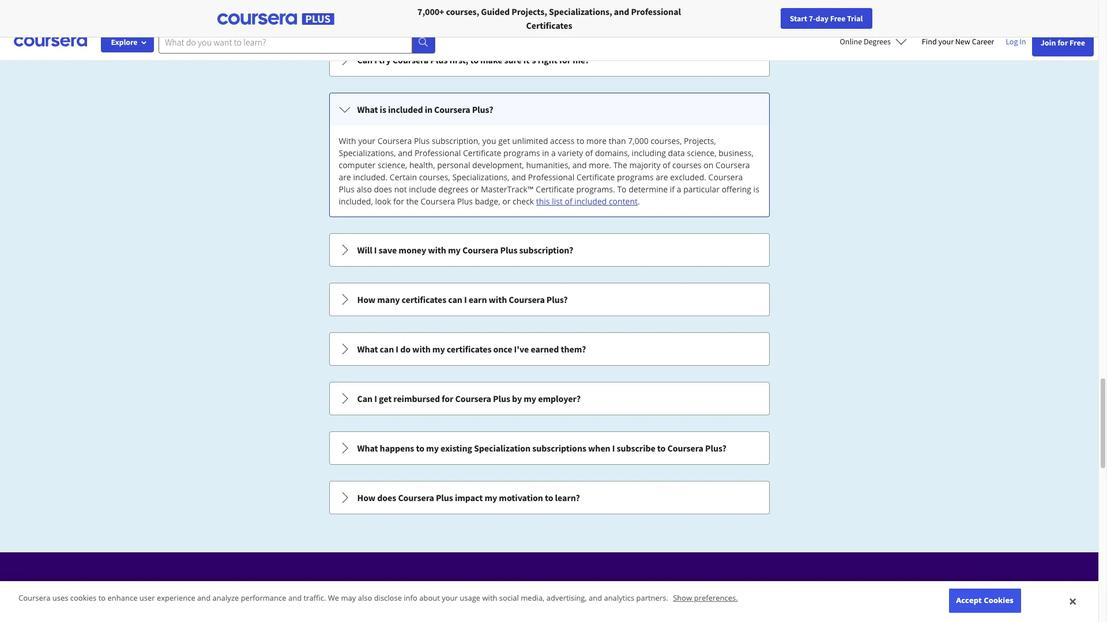 Task type: locate. For each thing, give the bounding box(es) containing it.
2 horizontal spatial specializations,
[[549, 6, 612, 17]]

i left 'earn'
[[464, 294, 467, 306]]

1 horizontal spatial your
[[442, 594, 458, 604]]

excluded.
[[670, 172, 706, 183]]

0 horizontal spatial in
[[425, 104, 432, 115]]

badge,
[[475, 196, 500, 207]]

is down try
[[380, 104, 386, 115]]

1 horizontal spatial is
[[753, 184, 759, 195]]

certificate
[[463, 148, 501, 159], [577, 172, 615, 183], [536, 184, 574, 195]]

will i save money with my coursera plus subscription? button
[[330, 234, 769, 266]]

0 horizontal spatial free
[[830, 13, 845, 24]]

1 horizontal spatial coursera plus image
[[468, 590, 631, 606]]

of down data
[[663, 160, 670, 171]]

in up humanities,
[[542, 148, 549, 159]]

in inside 'with your coursera plus subscription, you get unlimited access to more than 7,000 courses, projects, specializations, and professional certificate programs in a variety of domains, including data science, business, computer science, health, personal development, humanities, and more. the majority of courses on coursera are included. certain courses, specializations, and professional certificate programs are excluded. coursera plus also does not include degrees or mastertrack™ certificate programs. to determine if a particular offering is included, look for the coursera plus badge, or check'
[[542, 148, 549, 159]]

1 vertical spatial projects,
[[684, 136, 716, 146]]

0 vertical spatial specializations,
[[549, 6, 612, 17]]

0 vertical spatial certificates
[[402, 294, 446, 306]]

0 vertical spatial coursera plus image
[[217, 13, 334, 25]]

courses, up include
[[419, 172, 450, 183]]

coursera
[[393, 54, 429, 66], [434, 104, 470, 115], [377, 136, 412, 146], [716, 160, 750, 171], [708, 172, 743, 183], [421, 196, 455, 207], [462, 244, 498, 256], [509, 294, 545, 306], [455, 393, 491, 405], [667, 443, 703, 454], [398, 492, 434, 504], [18, 594, 50, 604]]

this
[[536, 196, 550, 207]]

i inside what can i do with my certificates once i've earned them? "dropdown button"
[[396, 344, 398, 355]]

also
[[357, 184, 372, 195], [358, 594, 372, 604]]

does up look
[[374, 184, 392, 195]]

0 horizontal spatial plus?
[[472, 104, 493, 115]]

1 vertical spatial specializations,
[[339, 148, 396, 159]]

media,
[[521, 594, 544, 604]]

a right if
[[677, 184, 681, 195]]

what left happens
[[357, 443, 378, 454]]

0 vertical spatial included
[[388, 104, 423, 115]]

0 vertical spatial programs
[[503, 148, 540, 159]]

1 horizontal spatial or
[[502, 196, 511, 207]]

0 horizontal spatial are
[[339, 172, 351, 183]]

my right do
[[432, 344, 445, 355]]

0 horizontal spatial science,
[[378, 160, 407, 171]]

with your coursera plus subscription, you get unlimited access to more than 7,000 courses, projects, specializations, and professional certificate programs in a variety of domains, including data science, business, computer science, health, personal development, humanities, and more. the majority of courses on coursera are included. certain courses, specializations, and professional certificate programs are excluded. coursera plus also does not include degrees or mastertrack™ certificate programs. to determine if a particular offering is included, look for the coursera plus badge, or check
[[339, 136, 759, 207]]

my for certificates
[[432, 344, 445, 355]]

does
[[374, 184, 392, 195], [377, 492, 396, 504]]

free right day
[[830, 13, 845, 24]]

2 can from the top
[[357, 393, 373, 405]]

2 vertical spatial plus?
[[705, 443, 726, 454]]

does inside dropdown button
[[377, 492, 396, 504]]

0 vertical spatial professional
[[631, 6, 681, 17]]

may
[[341, 594, 356, 604]]

what is included in coursera plus? button
[[330, 93, 769, 126]]

projects, inside 7,000+ courses, guided projects, specializations, and professional certificates
[[512, 6, 547, 17]]

list
[[328, 42, 771, 516]]

1 vertical spatial also
[[358, 594, 372, 604]]

2 vertical spatial certificate
[[536, 184, 574, 195]]

are down computer
[[339, 172, 351, 183]]

what inside dropdown button
[[357, 443, 378, 454]]

0 vertical spatial is
[[380, 104, 386, 115]]

is inside 'dropdown button'
[[380, 104, 386, 115]]

1 horizontal spatial in
[[542, 148, 549, 159]]

courses,
[[446, 6, 479, 17], [651, 136, 682, 146], [419, 172, 450, 183]]

1 vertical spatial what
[[357, 344, 378, 355]]

0 vertical spatial projects,
[[512, 6, 547, 17]]

1 horizontal spatial projects,
[[684, 136, 716, 146]]

i inside the how many certificates can i earn with coursera plus? dropdown button
[[464, 294, 467, 306]]

1 vertical spatial professional
[[415, 148, 461, 159]]

1 vertical spatial certificate
[[577, 172, 615, 183]]

get left the reimbursed
[[379, 393, 392, 405]]

what happens to my existing specialization subscriptions when i subscribe to coursera plus?
[[357, 443, 726, 454]]

certificate down you at the left top of page
[[463, 148, 501, 159]]

0 vertical spatial plus?
[[472, 104, 493, 115]]

0 vertical spatial also
[[357, 184, 372, 195]]

what can i do with my certificates once i've earned them? button
[[330, 333, 769, 366]]

plus left impact
[[436, 492, 453, 504]]

my right impact
[[485, 492, 497, 504]]

my right money
[[448, 244, 461, 256]]

or down mastertrack™
[[502, 196, 511, 207]]

2 vertical spatial your
[[442, 594, 458, 604]]

1 vertical spatial a
[[677, 184, 681, 195]]

projects, up the certificates
[[512, 6, 547, 17]]

what for what is included in coursera plus?
[[357, 104, 378, 115]]

1 horizontal spatial get
[[498, 136, 510, 146]]

certificates right many
[[402, 294, 446, 306]]

coursera right try
[[393, 54, 429, 66]]

2 vertical spatial courses,
[[419, 172, 450, 183]]

certificates inside "dropdown button"
[[447, 344, 491, 355]]

0 horizontal spatial or
[[471, 184, 479, 195]]

offering
[[722, 184, 751, 195]]

start 7-day free trial button
[[781, 8, 872, 29]]

0 vertical spatial or
[[471, 184, 479, 195]]

specializations, up computer
[[339, 148, 396, 159]]

in
[[1020, 36, 1026, 47]]

to
[[617, 184, 627, 195]]

1 horizontal spatial are
[[656, 172, 668, 183]]

1 vertical spatial in
[[542, 148, 549, 159]]

analyze
[[213, 594, 239, 604]]

certificate up list
[[536, 184, 574, 195]]

1 horizontal spatial free
[[1070, 37, 1085, 48]]

0 horizontal spatial a
[[551, 148, 556, 159]]

1 horizontal spatial science,
[[687, 148, 716, 159]]

i've
[[514, 344, 529, 355]]

1 vertical spatial programs
[[617, 172, 654, 183]]

None search field
[[159, 30, 435, 53]]

1 horizontal spatial can
[[448, 294, 462, 306]]

is
[[380, 104, 386, 115], [753, 184, 759, 195]]

projects,
[[512, 6, 547, 17], [684, 136, 716, 146]]

banner navigation
[[9, 0, 324, 32]]

included down try
[[388, 104, 423, 115]]

1 can from the top
[[357, 54, 373, 66]]

1 vertical spatial get
[[379, 393, 392, 405]]

my right by on the left bottom of the page
[[524, 393, 536, 405]]

also right may
[[358, 594, 372, 604]]

0 vertical spatial certificate
[[463, 148, 501, 159]]

is right offering
[[753, 184, 759, 195]]

0 vertical spatial can
[[357, 54, 373, 66]]

coursera left by on the left bottom of the page
[[455, 393, 491, 405]]

1 vertical spatial coursera plus image
[[468, 590, 631, 606]]

programs down majority
[[617, 172, 654, 183]]

1 how from the top
[[357, 294, 375, 306]]

free right join
[[1070, 37, 1085, 48]]

and inside 7,000+ courses, guided projects, specializations, and professional certificates
[[614, 6, 629, 17]]

0 horizontal spatial can
[[380, 344, 394, 355]]

0 vertical spatial get
[[498, 136, 510, 146]]

with right do
[[412, 344, 431, 355]]

traffic.
[[304, 594, 326, 604]]

usage
[[460, 594, 480, 604]]

0 horizontal spatial coursera plus image
[[217, 13, 334, 25]]

do
[[400, 344, 411, 355]]

0 horizontal spatial specializations,
[[339, 148, 396, 159]]

how for how many certificates can i earn with coursera plus?
[[357, 294, 375, 306]]

included down programs.
[[575, 196, 607, 207]]

certain
[[390, 172, 417, 183]]

with right 'earn'
[[489, 294, 507, 306]]

1 vertical spatial of
[[663, 160, 670, 171]]

what left do
[[357, 344, 378, 355]]

0 vertical spatial can
[[448, 294, 462, 306]]

professional inside 7,000+ courses, guided projects, specializations, and professional certificates
[[631, 6, 681, 17]]

can left the reimbursed
[[357, 393, 373, 405]]

how does coursera plus impact my motivation to learn? button
[[330, 482, 769, 514]]

what inside "dropdown button"
[[357, 344, 378, 355]]

reimbursed
[[393, 393, 440, 405]]

What do you want to learn? text field
[[159, 30, 412, 53]]

0 vertical spatial does
[[374, 184, 392, 195]]

by
[[512, 393, 522, 405]]

my inside "dropdown button"
[[432, 344, 445, 355]]

i
[[374, 54, 377, 66], [374, 244, 377, 256], [464, 294, 467, 306], [396, 344, 398, 355], [374, 393, 377, 405], [612, 443, 615, 454]]

2 vertical spatial professional
[[528, 172, 574, 183]]

1 what from the top
[[357, 104, 378, 115]]

learn?
[[555, 492, 580, 504]]

or up badge,
[[471, 184, 479, 195]]

2 horizontal spatial certificate
[[577, 172, 615, 183]]

plus
[[430, 54, 448, 66], [414, 136, 430, 146], [339, 184, 354, 195], [457, 196, 473, 207], [500, 244, 517, 256], [493, 393, 510, 405], [436, 492, 453, 504]]

your for find
[[938, 36, 954, 47]]

certificate up programs.
[[577, 172, 615, 183]]

i right will
[[374, 244, 377, 256]]

a up humanities,
[[551, 148, 556, 159]]

1 vertical spatial can
[[380, 344, 394, 355]]

courses, right 7,000+
[[446, 6, 479, 17]]

can left do
[[380, 344, 394, 355]]

your inside 'with your coursera plus subscription, you get unlimited access to more than 7,000 courses, projects, specializations, and professional certificate programs in a variety of domains, including data science, business, computer science, health, personal development, humanities, and more. the majority of courses on coursera are included. certain courses, specializations, and professional certificate programs are excluded. coursera plus also does not include degrees or mastertrack™ certificate programs. to determine if a particular offering is included, look for the coursera plus badge, or check'
[[358, 136, 375, 146]]

online degrees button
[[831, 29, 916, 54]]

for left the me?
[[559, 54, 571, 66]]

many
[[377, 294, 400, 306]]

for governments
[[249, 6, 315, 17]]

7,000+ courses, guided projects, specializations, and professional certificates
[[417, 6, 681, 31]]

what
[[357, 104, 378, 115], [357, 344, 378, 355], [357, 443, 378, 454]]

i inside what happens to my existing specialization subscriptions when i subscribe to coursera plus? dropdown button
[[612, 443, 615, 454]]

2 vertical spatial what
[[357, 443, 378, 454]]

for down not
[[393, 196, 404, 207]]

coursera up health,
[[377, 136, 412, 146]]

0 vertical spatial your
[[938, 36, 954, 47]]

2 vertical spatial of
[[565, 196, 572, 207]]

coursera right subscribe
[[667, 443, 703, 454]]

not
[[394, 184, 407, 195]]

0 vertical spatial what
[[357, 104, 378, 115]]

coursera up 'subscription,'
[[434, 104, 470, 115]]

1 horizontal spatial of
[[585, 148, 593, 159]]

i left try
[[374, 54, 377, 66]]

1 vertical spatial free
[[1070, 37, 1085, 48]]

specializations, up the certificates
[[549, 6, 612, 17]]

0 horizontal spatial included
[[388, 104, 423, 115]]

0 horizontal spatial projects,
[[512, 6, 547, 17]]

earned
[[531, 344, 559, 355]]

does down happens
[[377, 492, 396, 504]]

your right about
[[442, 594, 458, 604]]

3 what from the top
[[357, 443, 378, 454]]

0 vertical spatial in
[[425, 104, 432, 115]]

are
[[339, 172, 351, 183], [656, 172, 668, 183]]

of right list
[[565, 196, 572, 207]]

2 are from the left
[[656, 172, 668, 183]]

specializations,
[[549, 6, 612, 17], [339, 148, 396, 159], [452, 172, 509, 183]]

also down included.
[[357, 184, 372, 195]]

i left the reimbursed
[[374, 393, 377, 405]]

to left learn?
[[545, 492, 553, 504]]

1 horizontal spatial included
[[575, 196, 607, 207]]

and
[[614, 6, 629, 17], [398, 148, 412, 159], [572, 160, 587, 171], [512, 172, 526, 183], [197, 594, 211, 604], [288, 594, 302, 604], [589, 594, 602, 604]]

plus up included,
[[339, 184, 354, 195]]

domains,
[[595, 148, 630, 159]]

are up determine
[[656, 172, 668, 183]]

can
[[357, 54, 373, 66], [357, 393, 373, 405]]

how many certificates can i earn with coursera plus?
[[357, 294, 568, 306]]

specializations, down development,
[[452, 172, 509, 183]]

can left 'earn'
[[448, 294, 462, 306]]

plus? inside 'dropdown button'
[[472, 104, 493, 115]]

your right find
[[938, 36, 954, 47]]

coursera plus image
[[217, 13, 334, 25], [468, 590, 631, 606]]

earn
[[469, 294, 487, 306]]

can i get reimbursed for coursera plus by my employer?
[[357, 393, 581, 405]]

0 vertical spatial courses,
[[446, 6, 479, 17]]

projects, up on
[[684, 136, 716, 146]]

once
[[493, 344, 512, 355]]

1 horizontal spatial certificate
[[536, 184, 574, 195]]

courses, up data
[[651, 136, 682, 146]]

will
[[357, 244, 372, 256]]

coursera down business,
[[716, 160, 750, 171]]

can left try
[[357, 54, 373, 66]]

for inside 'with your coursera plus subscription, you get unlimited access to more than 7,000 courses, projects, specializations, and professional certificate programs in a variety of domains, including data science, business, computer science, health, personal development, humanities, and more. the majority of courses on coursera are included. certain courses, specializations, and professional certificate programs are excluded. coursera plus also does not include degrees or mastertrack™ certificate programs. to determine if a particular offering is included, look for the coursera plus badge, or check'
[[393, 196, 404, 207]]

1 vertical spatial can
[[357, 393, 373, 405]]

2 what from the top
[[357, 344, 378, 355]]

1 vertical spatial is
[[753, 184, 759, 195]]

certificates
[[402, 294, 446, 306], [447, 344, 491, 355]]

coursera left uses
[[18, 594, 50, 604]]

1 vertical spatial how
[[357, 492, 375, 504]]

professional
[[631, 6, 681, 17], [415, 148, 461, 159], [528, 172, 574, 183]]

is inside 'with your coursera plus subscription, you get unlimited access to more than 7,000 courses, projects, specializations, and professional certificate programs in a variety of domains, including data science, business, computer science, health, personal development, humanities, and more. the majority of courses on coursera are included. certain courses, specializations, and professional certificate programs are excluded. coursera plus also does not include degrees or mastertrack™ certificate programs. to determine if a particular offering is included, look for the coursera plus badge, or check'
[[753, 184, 759, 195]]

find your new career
[[922, 36, 994, 47]]

in up 'subscription,'
[[425, 104, 432, 115]]

coursera uses cookies to enhance user experience and analyze performance and traffic. we may also disclose info about your usage with social media, advertising, and analytics partners. show preferences.
[[18, 594, 738, 604]]

get right you at the left top of page
[[498, 136, 510, 146]]

money
[[399, 244, 426, 256]]

science, up certain at the left top of page
[[378, 160, 407, 171]]

2 horizontal spatial your
[[938, 36, 954, 47]]

programs down unlimited
[[503, 148, 540, 159]]

universities
[[183, 6, 230, 17]]

1 vertical spatial does
[[377, 492, 396, 504]]

plus left "first,"
[[430, 54, 448, 66]]

your right with
[[358, 136, 375, 146]]

happens
[[380, 443, 414, 454]]

i right when
[[612, 443, 615, 454]]

1 are from the left
[[339, 172, 351, 183]]

business,
[[719, 148, 754, 159]]

0 horizontal spatial is
[[380, 104, 386, 115]]

1 vertical spatial certificates
[[447, 344, 491, 355]]

what inside 'dropdown button'
[[357, 104, 378, 115]]

2 how from the top
[[357, 492, 375, 504]]

0 horizontal spatial programs
[[503, 148, 540, 159]]

get
[[498, 136, 510, 146], [379, 393, 392, 405]]

what up computer
[[357, 104, 378, 115]]

personal
[[437, 160, 470, 171]]

science, up on
[[687, 148, 716, 159]]

0 horizontal spatial your
[[358, 136, 375, 146]]

user
[[139, 594, 155, 604]]

plus left by on the left bottom of the page
[[493, 393, 510, 405]]

save
[[379, 244, 397, 256]]

0 horizontal spatial professional
[[415, 148, 461, 159]]

what happens to my existing specialization subscriptions when i subscribe to coursera plus? button
[[330, 432, 769, 465]]

to up variety
[[577, 136, 584, 146]]

i left do
[[396, 344, 398, 355]]

my for coursera
[[448, 244, 461, 256]]

0 vertical spatial free
[[830, 13, 845, 24]]

plus up health,
[[414, 136, 430, 146]]

about
[[419, 594, 440, 604]]

0 horizontal spatial of
[[565, 196, 572, 207]]

if
[[670, 184, 675, 195]]

your inside 'link'
[[938, 36, 954, 47]]

certificates left 'once' at the left bottom
[[447, 344, 491, 355]]

unlimited
[[512, 136, 548, 146]]

1 horizontal spatial plus?
[[547, 294, 568, 306]]

can i try coursera plus first, to make sure it's right for me?
[[357, 54, 589, 66]]

sure
[[504, 54, 522, 66]]

2 horizontal spatial professional
[[631, 6, 681, 17]]

what is included in coursera plus?
[[357, 104, 493, 115]]

get inside dropdown button
[[379, 393, 392, 405]]

also inside 'with your coursera plus subscription, you get unlimited access to more than 7,000 courses, projects, specializations, and professional certificate programs in a variety of domains, including data science, business, computer science, health, personal development, humanities, and more. the majority of courses on coursera are included. certain courses, specializations, and professional certificate programs are excluded. coursera plus also does not include degrees or mastertrack™ certificate programs. to determine if a particular offering is included, look for the coursera plus badge, or check'
[[357, 184, 372, 195]]

of down more in the right top of the page
[[585, 148, 593, 159]]

for right join
[[1058, 37, 1068, 48]]

show
[[673, 594, 692, 604]]

0 horizontal spatial get
[[379, 393, 392, 405]]

for
[[1058, 37, 1068, 48], [559, 54, 571, 66], [393, 196, 404, 207], [442, 393, 453, 405]]

info
[[404, 594, 417, 604]]

0 vertical spatial how
[[357, 294, 375, 306]]

1 vertical spatial your
[[358, 136, 375, 146]]

1 vertical spatial plus?
[[547, 294, 568, 306]]

plus down degrees
[[457, 196, 473, 207]]



Task type: describe. For each thing, give the bounding box(es) containing it.
0 vertical spatial a
[[551, 148, 556, 159]]

this list of included content .
[[536, 196, 640, 207]]

what can i do with my certificates once i've earned them?
[[357, 344, 586, 355]]

1 horizontal spatial professional
[[528, 172, 574, 183]]

try
[[379, 54, 391, 66]]

make
[[480, 54, 502, 66]]

i inside will i save money with my coursera plus subscription? dropdown button
[[374, 244, 377, 256]]

how does coursera plus impact my motivation to learn?
[[357, 492, 580, 504]]

coursera up offering
[[708, 172, 743, 183]]

free inside "link"
[[1070, 37, 1085, 48]]

2 horizontal spatial plus?
[[705, 443, 726, 454]]

1 horizontal spatial a
[[677, 184, 681, 195]]

what for what can i do with my certificates once i've earned them?
[[357, 344, 378, 355]]

coursera right 'earn'
[[509, 294, 545, 306]]

find
[[922, 36, 937, 47]]

first,
[[449, 54, 468, 66]]

included.
[[353, 172, 388, 183]]

7,000
[[628, 136, 649, 146]]

plus left the subscription?
[[500, 244, 517, 256]]

content
[[609, 196, 638, 207]]

subscriptions
[[532, 443, 586, 454]]

degrees
[[438, 184, 469, 195]]

get inside 'with your coursera plus subscription, you get unlimited access to more than 7,000 courses, projects, specializations, and professional certificate programs in a variety of domains, including data science, business, computer science, health, personal development, humanities, and more. the majority of courses on coursera are included. certain courses, specializations, and professional certificate programs are excluded. coursera plus also does not include degrees or mastertrack™ certificate programs. to determine if a particular offering is included, look for the coursera plus badge, or check'
[[498, 136, 510, 146]]

your for with
[[358, 136, 375, 146]]

particular
[[683, 184, 720, 195]]

i inside can i get reimbursed for coursera plus by my employer? dropdown button
[[374, 393, 377, 405]]

employer?
[[538, 393, 581, 405]]

with right money
[[428, 244, 446, 256]]

experience
[[157, 594, 195, 604]]

included,
[[339, 196, 373, 207]]

specializations, inside 7,000+ courses, guided projects, specializations, and professional certificates
[[549, 6, 612, 17]]

my left existing
[[426, 443, 439, 454]]

1 horizontal spatial programs
[[617, 172, 654, 183]]

to right "first,"
[[470, 54, 479, 66]]

coursera down include
[[421, 196, 455, 207]]

coursera down badge,
[[462, 244, 498, 256]]

accept cookies
[[956, 596, 1014, 606]]

0 vertical spatial of
[[585, 148, 593, 159]]

coursera inside 'dropdown button'
[[434, 104, 470, 115]]

degrees
[[864, 36, 891, 47]]

preferences.
[[694, 594, 738, 604]]

.
[[638, 196, 640, 207]]

certificates inside dropdown button
[[402, 294, 446, 306]]

day
[[816, 13, 829, 24]]

start
[[790, 13, 807, 24]]

accept cookies button
[[949, 590, 1021, 614]]

courses
[[672, 160, 702, 171]]

advertising,
[[546, 594, 587, 604]]

new
[[955, 36, 970, 47]]

does inside 'with your coursera plus subscription, you get unlimited access to more than 7,000 courses, projects, specializations, and professional certificate programs in a variety of domains, including data science, business, computer science, health, personal development, humanities, and more. the majority of courses on coursera are included. certain courses, specializations, and professional certificate programs are excluded. coursera plus also does not include degrees or mastertrack™ certificate programs. to determine if a particular offering is included, look for the coursera plus badge, or check'
[[374, 184, 392, 195]]

can inside dropdown button
[[448, 294, 462, 306]]

online
[[840, 36, 862, 47]]

partners.
[[636, 594, 668, 604]]

courses, inside 7,000+ courses, guided projects, specializations, and professional certificates
[[446, 6, 479, 17]]

included inside 'dropdown button'
[[388, 104, 423, 115]]

the
[[613, 160, 627, 171]]

can i try coursera plus first, to make sure it's right for me? button
[[330, 44, 769, 76]]

data
[[668, 148, 685, 159]]

find your new career link
[[916, 35, 1000, 49]]

majority
[[629, 160, 661, 171]]

cookies
[[70, 594, 96, 604]]

can inside "dropdown button"
[[380, 344, 394, 355]]

0 horizontal spatial certificate
[[463, 148, 501, 159]]

subscription?
[[519, 244, 573, 256]]

start 7-day free trial
[[790, 13, 863, 24]]

will i save money with my coursera plus subscription?
[[357, 244, 573, 256]]

0 vertical spatial science,
[[687, 148, 716, 159]]

coursera image
[[14, 32, 87, 51]]

what for what happens to my existing specialization subscriptions when i subscribe to coursera plus?
[[357, 443, 378, 454]]

to right subscribe
[[657, 443, 666, 454]]

include
[[409, 184, 436, 195]]

humanities,
[[526, 160, 570, 171]]

join for free link
[[1032, 29, 1094, 57]]

subscription,
[[432, 136, 480, 146]]

for right the reimbursed
[[442, 393, 453, 405]]

motivation
[[499, 492, 543, 504]]

explore button
[[101, 32, 154, 52]]

2 horizontal spatial of
[[663, 160, 670, 171]]

i inside can i try coursera plus first, to make sure it's right for me? dropdown button
[[374, 54, 377, 66]]

social
[[499, 594, 519, 604]]

projects, inside 'with your coursera plus subscription, you get unlimited access to more than 7,000 courses, projects, specializations, and professional certificate programs in a variety of domains, including data science, business, computer science, health, personal development, humanities, and more. the majority of courses on coursera are included. certain courses, specializations, and professional certificate programs are excluded. coursera plus also does not include degrees or mastertrack™ certificate programs. to determine if a particular offering is included, look for the coursera plus badge, or check'
[[684, 136, 716, 146]]

coursera left impact
[[398, 492, 434, 504]]

join
[[1041, 37, 1056, 48]]

1 vertical spatial science,
[[378, 160, 407, 171]]

we
[[328, 594, 339, 604]]

health,
[[409, 160, 435, 171]]

the
[[406, 196, 419, 207]]

career
[[972, 36, 994, 47]]

uses
[[52, 594, 68, 604]]

impact
[[455, 492, 483, 504]]

analytics
[[604, 594, 634, 604]]

with left social on the left of page
[[482, 594, 497, 604]]

for inside "link"
[[1058, 37, 1068, 48]]

free inside button
[[830, 13, 845, 24]]

them?
[[561, 344, 586, 355]]

specialization
[[474, 443, 531, 454]]

7,000+
[[417, 6, 444, 17]]

1 vertical spatial included
[[575, 196, 607, 207]]

my for motivation
[[485, 492, 497, 504]]

universities link
[[166, 0, 235, 23]]

determine
[[629, 184, 668, 195]]

how for how does coursera plus impact my motivation to learn?
[[357, 492, 375, 504]]

performance
[[241, 594, 286, 604]]

log in link
[[1000, 35, 1032, 48]]

to right happens
[[416, 443, 424, 454]]

including
[[632, 148, 666, 159]]

to right cookies
[[98, 594, 106, 604]]

existing
[[441, 443, 472, 454]]

more
[[586, 136, 607, 146]]

1 horizontal spatial specializations,
[[452, 172, 509, 183]]

list containing can i try coursera plus first, to make sure it's right for me?
[[328, 42, 771, 516]]

in inside what is included in coursera plus? 'dropdown button'
[[425, 104, 432, 115]]

can for can i get reimbursed for coursera plus by my employer?
[[357, 393, 373, 405]]

log in
[[1006, 36, 1026, 47]]

1 vertical spatial courses,
[[651, 136, 682, 146]]

to inside 'with your coursera plus subscription, you get unlimited access to more than 7,000 courses, projects, specializations, and professional certificate programs in a variety of domains, including data science, business, computer science, health, personal development, humanities, and more. the majority of courses on coursera are included. certain courses, specializations, and professional certificate programs are excluded. coursera plus also does not include degrees or mastertrack™ certificate programs. to determine if a particular offering is included, look for the coursera plus badge, or check'
[[577, 136, 584, 146]]

trial
[[847, 13, 863, 24]]

explore
[[111, 37, 138, 47]]

7-
[[809, 13, 816, 24]]

guided
[[481, 6, 510, 17]]

variety
[[558, 148, 583, 159]]

with inside "dropdown button"
[[412, 344, 431, 355]]

1 vertical spatial or
[[502, 196, 511, 207]]

can for can i try coursera plus first, to make sure it's right for me?
[[357, 54, 373, 66]]

for
[[249, 6, 261, 17]]

computer
[[339, 160, 376, 171]]

enhance
[[108, 594, 137, 604]]

when
[[588, 443, 610, 454]]

it's
[[523, 54, 536, 66]]



Task type: vqa. For each thing, say whether or not it's contained in the screenshot.
reimbursed
yes



